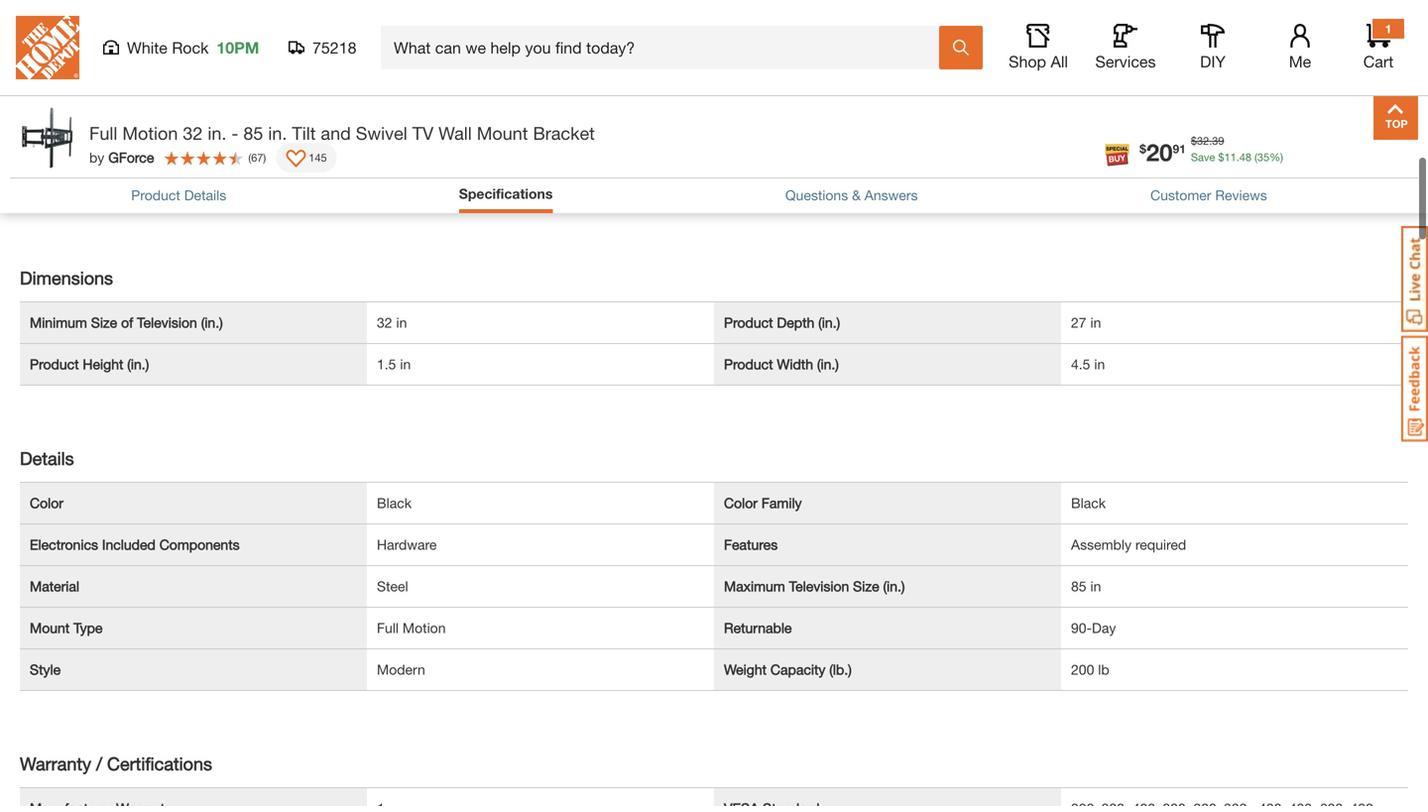 Task type: vqa. For each thing, say whether or not it's contained in the screenshot.


Task type: locate. For each thing, give the bounding box(es) containing it.
1 horizontal spatial 1.5
[[377, 356, 396, 372]]

product height (in.)
[[30, 356, 149, 372]]

product details
[[131, 187, 226, 203]]

answers
[[865, 187, 918, 203]]

mount right the wall
[[477, 123, 528, 144]]

0 horizontal spatial details
[[20, 448, 74, 469]]

shop other bath fans to find the best option for your bathroom!
[[64, 18, 460, 35]]

32 left 39
[[1197, 134, 1209, 147]]

color for color family
[[724, 495, 758, 511]]

1 horizontal spatial television
[[789, 578, 849, 595]]

, left the w
[[138, 198, 142, 214]]

1 in. from the left
[[208, 123, 227, 144]]

2 color from the left
[[724, 495, 758, 511]]

weight capacity (lb.)
[[724, 662, 852, 678]]

motion
[[122, 123, 178, 144], [403, 620, 446, 636]]

dimensions
[[20, 267, 113, 289]]

0 horizontal spatial 85
[[243, 123, 263, 144]]

1 horizontal spatial mount
[[477, 123, 528, 144]]

the
[[247, 18, 267, 35]]

1.5 down the 32 in
[[377, 356, 396, 372]]

size
[[91, 314, 117, 331], [853, 578, 880, 595]]

32 left '-'
[[183, 123, 203, 144]]

shop other bath fans to find the best option for your bathroom! link
[[64, 18, 460, 35]]

0 vertical spatial full
[[89, 123, 117, 144]]

$ 32 . 39 save $ 11 . 48 ( 35 %)
[[1191, 134, 1284, 164]]

85 right '-'
[[243, 123, 263, 144]]

2 in. from the left
[[268, 123, 287, 144]]

(in.) for product height (in.)
[[127, 356, 149, 372]]

television right the of
[[137, 314, 197, 331]]

4.5 down 27 in
[[1071, 356, 1091, 372]]

motion up gforce
[[122, 123, 178, 144]]

shop for shop all
[[1009, 52, 1047, 71]]

full for full motion
[[377, 620, 399, 636]]

$ down 39
[[1219, 151, 1225, 164]]

0 vertical spatial details
[[184, 187, 226, 203]]

1 horizontal spatial 4.5
[[1071, 356, 1091, 372]]

product width (in.)
[[724, 356, 839, 372]]

0 horizontal spatial specifications
[[10, 167, 131, 188]]

electronics included components
[[30, 537, 240, 553]]

your
[[365, 18, 393, 35]]

2 horizontal spatial $
[[1219, 151, 1225, 164]]

best
[[271, 18, 298, 35]]

1 vertical spatial 85
[[1071, 578, 1087, 595]]

product left the width
[[724, 356, 773, 372]]

1 horizontal spatial in.
[[268, 123, 287, 144]]

( right 48
[[1255, 151, 1258, 164]]

returnable
[[724, 620, 792, 636]]

details right the w
[[184, 187, 226, 203]]

black up assembly
[[1071, 495, 1106, 511]]

reviews
[[1216, 187, 1268, 203]]

0 horizontal spatial ,
[[138, 198, 142, 214]]

color up electronics
[[30, 495, 63, 511]]

85 up 90-
[[1071, 578, 1087, 595]]

0 horizontal spatial full
[[89, 123, 117, 144]]

. up save
[[1209, 134, 1212, 147]]

of
[[121, 314, 133, 331]]

display image
[[286, 150, 306, 170]]

shop up return
[[64, 18, 97, 35]]

mount
[[477, 123, 528, 144], [30, 620, 70, 636]]

height
[[83, 356, 123, 372]]

0 vertical spatial shop
[[64, 18, 97, 35]]

0 vertical spatial 85
[[243, 123, 263, 144]]

1 color from the left
[[30, 495, 63, 511]]

0 horizontal spatial (
[[248, 151, 251, 164]]

components
[[159, 537, 240, 553]]

1 horizontal spatial motion
[[403, 620, 446, 636]]

85
[[243, 123, 263, 144], [1071, 578, 1087, 595]]

32 up 1.5 in
[[377, 314, 392, 331]]

television
[[137, 314, 197, 331], [789, 578, 849, 595]]

1 horizontal spatial 32
[[377, 314, 392, 331]]

shop left all
[[1009, 52, 1047, 71]]

1 horizontal spatial size
[[853, 578, 880, 595]]

mount left type
[[30, 620, 70, 636]]

0 horizontal spatial television
[[137, 314, 197, 331]]

shop all button
[[1007, 24, 1070, 71]]

1 vertical spatial motion
[[403, 620, 446, 636]]

product details button
[[131, 185, 226, 206], [131, 185, 226, 206]]

in.
[[208, 123, 227, 144], [268, 123, 287, 144]]

-
[[232, 123, 238, 144]]

me
[[1289, 52, 1312, 71]]

white
[[127, 38, 168, 57]]

specifications button
[[459, 184, 553, 208], [459, 184, 553, 204]]

0 vertical spatial 27
[[218, 198, 233, 214]]

145
[[309, 151, 327, 164]]

shop
[[64, 18, 97, 35], [1009, 52, 1047, 71]]

1 horizontal spatial black
[[1071, 495, 1106, 511]]

0 horizontal spatial size
[[91, 314, 117, 331]]

0 horizontal spatial motion
[[122, 123, 178, 144]]

motion for full motion 32 in. - 85 in. tilt and swivel tv wall mount bracket
[[122, 123, 178, 144]]

style
[[30, 662, 61, 678]]

customer reviews
[[1151, 187, 1268, 203]]

1 horizontal spatial 27
[[1071, 314, 1087, 331]]

(in.) for product depth (in.)
[[819, 314, 840, 331]]

0 vertical spatial size
[[91, 314, 117, 331]]

.
[[1209, 134, 1212, 147], [1237, 151, 1240, 164]]

1 vertical spatial .
[[1237, 151, 1240, 164]]

$
[[1191, 134, 1197, 147], [1140, 142, 1147, 156], [1219, 151, 1225, 164]]

0 horizontal spatial .
[[1209, 134, 1212, 147]]

(in.) for product width (in.)
[[817, 356, 839, 372]]

1 horizontal spatial color
[[724, 495, 758, 511]]

h
[[90, 198, 100, 214]]

1 vertical spatial shop
[[1009, 52, 1047, 71]]

product down minimum
[[30, 356, 79, 372]]

details up electronics
[[20, 448, 74, 469]]

other
[[101, 18, 133, 35]]

services button
[[1094, 24, 1158, 71]]

specifications inside specifications dimensions: h 1.5 in , w 4.5 in , d 27 in
[[10, 167, 131, 188]]

$ for 32
[[1191, 134, 1197, 147]]

features
[[724, 537, 778, 553]]

television right maximum
[[789, 578, 849, 595]]

0 vertical spatial motion
[[122, 123, 178, 144]]

. left 35
[[1237, 151, 1240, 164]]

product depth (in.)
[[724, 314, 840, 331]]

motion up modern
[[403, 620, 446, 636]]

family
[[762, 495, 802, 511]]

1.5 right "h"
[[104, 198, 123, 214]]

product left depth
[[724, 314, 773, 331]]

product image image
[[15, 105, 79, 170]]

1.5
[[104, 198, 123, 214], [377, 356, 396, 372]]

color left family
[[724, 495, 758, 511]]

1 vertical spatial full
[[377, 620, 399, 636]]

&
[[852, 187, 861, 203]]

( 67 )
[[248, 151, 266, 164]]

minimum
[[30, 314, 87, 331]]

shop for shop other bath fans to find the best option for your bathroom!
[[64, 18, 97, 35]]

type
[[74, 620, 103, 636]]

save
[[1191, 151, 1215, 164]]

0 horizontal spatial 27
[[218, 198, 233, 214]]

1 horizontal spatial ,
[[196, 198, 200, 214]]

1.5 inside specifications dimensions: h 1.5 in , w 4.5 in , d 27 in
[[104, 198, 123, 214]]

fans
[[170, 18, 200, 35]]

,
[[138, 198, 142, 214], [196, 198, 200, 214]]

details
[[184, 187, 226, 203], [20, 448, 74, 469]]

0 vertical spatial 1.5
[[104, 198, 123, 214]]

1 vertical spatial 27
[[1071, 314, 1087, 331]]

in. left '-'
[[208, 123, 227, 144]]

in down the 32 in
[[400, 356, 411, 372]]

1 horizontal spatial shop
[[1009, 52, 1047, 71]]

customer
[[1151, 187, 1212, 203]]

1 horizontal spatial 85
[[1071, 578, 1087, 595]]

tilt
[[292, 123, 316, 144]]

black up hardware at left
[[377, 495, 412, 511]]

27 right d on the top
[[218, 198, 233, 214]]

steel
[[377, 578, 408, 595]]

hardware
[[377, 537, 437, 553]]

in. left the "tilt"
[[268, 123, 287, 144]]

specifications down the wall
[[459, 186, 553, 202]]

1 horizontal spatial $
[[1191, 134, 1197, 147]]

32 inside $ 32 . 39 save $ 11 . 48 ( 35 %)
[[1197, 134, 1209, 147]]

$ left 91
[[1140, 142, 1147, 156]]

(
[[1255, 151, 1258, 164], [248, 151, 251, 164]]

1 vertical spatial details
[[20, 448, 74, 469]]

modern
[[377, 662, 425, 678]]

4.5
[[163, 198, 182, 214], [1071, 356, 1091, 372]]

included
[[102, 537, 156, 553]]

0 horizontal spatial 1.5
[[104, 198, 123, 214]]

91
[[1173, 142, 1186, 156]]

0 horizontal spatial in.
[[208, 123, 227, 144]]

32
[[183, 123, 203, 144], [1197, 134, 1209, 147], [377, 314, 392, 331]]

full down 'steel'
[[377, 620, 399, 636]]

customer reviews button
[[1151, 185, 1268, 206], [1151, 185, 1268, 206]]

0 horizontal spatial 32
[[183, 123, 203, 144]]

1 horizontal spatial (
[[1255, 151, 1258, 164]]

0 horizontal spatial shop
[[64, 18, 97, 35]]

20
[[1147, 138, 1173, 166]]

27 up 4.5 in
[[1071, 314, 1087, 331]]

questions
[[786, 187, 848, 203]]

feedback link image
[[1402, 335, 1428, 442]]

0 horizontal spatial $
[[1140, 142, 1147, 156]]

1.5 in
[[377, 356, 411, 372]]

0 horizontal spatial 4.5
[[163, 198, 182, 214]]

%)
[[1270, 151, 1284, 164]]

4.5 inside specifications dimensions: h 1.5 in , w 4.5 in , d 27 in
[[163, 198, 182, 214]]

( left )
[[248, 151, 251, 164]]

0 horizontal spatial black
[[377, 495, 412, 511]]

2 ( from the left
[[248, 151, 251, 164]]

1 vertical spatial mount
[[30, 620, 70, 636]]

full up the by
[[89, 123, 117, 144]]

1 vertical spatial size
[[853, 578, 880, 595]]

)
[[263, 151, 266, 164]]

0 vertical spatial 4.5
[[163, 198, 182, 214]]

2 horizontal spatial 32
[[1197, 134, 1209, 147]]

full motion
[[377, 620, 446, 636]]

4.5 right the w
[[163, 198, 182, 214]]

specifications down the by
[[10, 167, 131, 188]]

dimensions:
[[10, 198, 86, 214]]

capacity
[[771, 662, 826, 678]]

0 horizontal spatial color
[[30, 495, 63, 511]]

1 horizontal spatial full
[[377, 620, 399, 636]]

product down gforce
[[131, 187, 180, 203]]

d
[[204, 198, 214, 214]]

1 horizontal spatial specifications
[[459, 186, 553, 202]]

$ inside $ 20 91
[[1140, 142, 1147, 156]]

2 black from the left
[[1071, 495, 1106, 511]]

$ right 91
[[1191, 134, 1197, 147]]

1 black from the left
[[377, 495, 412, 511]]

(in.)
[[201, 314, 223, 331], [819, 314, 840, 331], [127, 356, 149, 372], [817, 356, 839, 372], [883, 578, 905, 595]]

color for color
[[30, 495, 63, 511]]

, left d on the top
[[196, 198, 200, 214]]

shop inside button
[[1009, 52, 1047, 71]]

1 ( from the left
[[1255, 151, 1258, 164]]

in left the w
[[127, 198, 138, 214]]

assembly required
[[1071, 537, 1187, 553]]

swivel
[[356, 123, 407, 144]]



Task type: describe. For each thing, give the bounding box(es) containing it.
specifications for specifications dimensions: h 1.5 in , w 4.5 in , d 27 in
[[10, 167, 131, 188]]

the home depot logo image
[[16, 16, 79, 79]]

67
[[251, 151, 263, 164]]

return policy link
[[64, 53, 148, 70]]

90-
[[1071, 620, 1092, 636]]

200
[[1071, 662, 1095, 678]]

specifications dimensions: h 1.5 in , w 4.5 in , d 27 in
[[10, 167, 248, 214]]

39
[[1212, 134, 1225, 147]]

width
[[777, 356, 813, 372]]

27 inside specifications dimensions: h 1.5 in , w 4.5 in , d 27 in
[[218, 198, 233, 214]]

option
[[302, 18, 341, 35]]

(lb.)
[[830, 662, 852, 678]]

w
[[146, 198, 159, 214]]

for
[[345, 18, 362, 35]]

all
[[1051, 52, 1068, 71]]

90-day
[[1071, 620, 1116, 636]]

cart 1
[[1364, 22, 1394, 71]]

product for product details
[[131, 187, 180, 203]]

1 vertical spatial 1.5
[[377, 356, 396, 372]]

return
[[64, 53, 106, 70]]

required
[[1136, 537, 1187, 553]]

questions & answers
[[786, 187, 918, 203]]

1 vertical spatial television
[[789, 578, 849, 595]]

to
[[204, 18, 217, 35]]

diy
[[1200, 52, 1226, 71]]

find
[[220, 18, 244, 35]]

product for product height (in.)
[[30, 356, 79, 372]]

What can we help you find today? search field
[[394, 27, 938, 68]]

in up 4.5 in
[[1091, 314, 1101, 331]]

bracket
[[533, 123, 595, 144]]

day
[[1092, 620, 1116, 636]]

in up 1.5 in
[[396, 314, 407, 331]]

in left d on the top
[[186, 198, 196, 214]]

1 , from the left
[[138, 198, 142, 214]]

by gforce
[[89, 149, 154, 166]]

diy button
[[1181, 24, 1245, 71]]

mount type
[[30, 620, 103, 636]]

weight
[[724, 662, 767, 678]]

0 vertical spatial television
[[137, 314, 197, 331]]

1 vertical spatial 4.5
[[1071, 356, 1091, 372]]

$ 20 91
[[1140, 138, 1186, 166]]

lb
[[1098, 662, 1110, 678]]

minimum size of television (in.)
[[30, 314, 223, 331]]

in right d on the top
[[237, 198, 248, 214]]

bathroom!
[[397, 18, 460, 35]]

full for full motion 32 in. - 85 in. tilt and swivel tv wall mount bracket
[[89, 123, 117, 144]]

wall
[[439, 123, 472, 144]]

live chat image
[[1402, 226, 1428, 332]]

/
[[96, 753, 102, 775]]

and
[[321, 123, 351, 144]]

motion for full motion
[[403, 620, 446, 636]]

in up 90-day
[[1091, 578, 1101, 595]]

assembly
[[1071, 537, 1132, 553]]

warranty / certifications
[[20, 753, 212, 775]]

0 vertical spatial .
[[1209, 134, 1212, 147]]

return policy
[[64, 53, 148, 70]]

maximum television size (in.)
[[724, 578, 905, 595]]

depth
[[777, 314, 815, 331]]

75218 button
[[289, 38, 357, 58]]

2 , from the left
[[196, 198, 200, 214]]

1 horizontal spatial details
[[184, 187, 226, 203]]

product for product width (in.)
[[724, 356, 773, 372]]

48
[[1240, 151, 1252, 164]]

cart
[[1364, 52, 1394, 71]]

11
[[1225, 151, 1237, 164]]

145 button
[[276, 143, 337, 173]]

0 vertical spatial mount
[[477, 123, 528, 144]]

maximum
[[724, 578, 785, 595]]

1 horizontal spatial .
[[1237, 151, 1240, 164]]

10pm
[[217, 38, 259, 57]]

0 horizontal spatial mount
[[30, 620, 70, 636]]

by
[[89, 149, 104, 166]]

me button
[[1269, 24, 1332, 71]]

services
[[1096, 52, 1156, 71]]

tv
[[412, 123, 434, 144]]

85 in
[[1071, 578, 1101, 595]]

200 lb
[[1071, 662, 1110, 678]]

warranty
[[20, 753, 91, 775]]

product for product depth (in.)
[[724, 314, 773, 331]]

4.5 in
[[1071, 356, 1105, 372]]

in down 27 in
[[1095, 356, 1105, 372]]

material
[[30, 578, 79, 595]]

rock
[[172, 38, 209, 57]]

35
[[1258, 151, 1270, 164]]

$ for 20
[[1140, 142, 1147, 156]]

top button
[[1374, 95, 1419, 140]]

policy
[[110, 53, 148, 70]]

specifications for specifications
[[459, 186, 553, 202]]

( inside $ 32 . 39 save $ 11 . 48 ( 35 %)
[[1255, 151, 1258, 164]]



